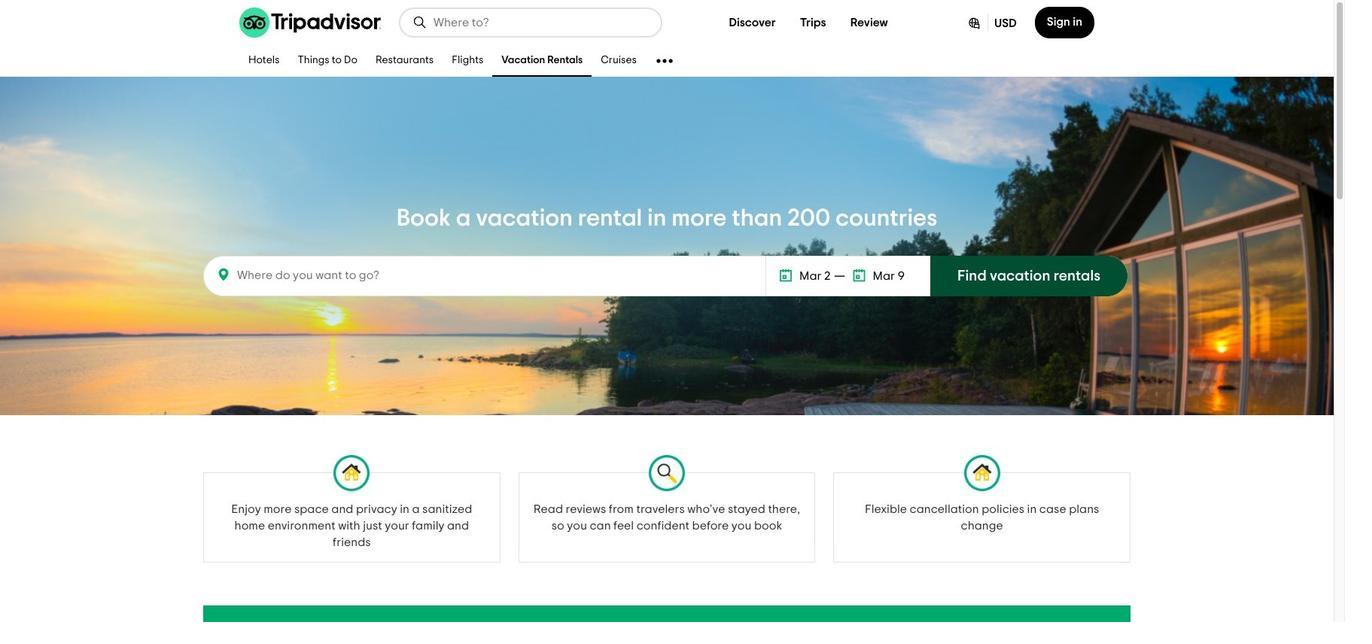 Task type: describe. For each thing, give the bounding box(es) containing it.
Search search field
[[434, 16, 649, 29]]

tripadvisor image
[[239, 8, 381, 38]]



Task type: vqa. For each thing, say whether or not it's contained in the screenshot.
TRIPADVISOR image
yes



Task type: locate. For each thing, give the bounding box(es) containing it.
Where do you want to go? text field
[[213, 267, 385, 284]]

None search field
[[401, 9, 661, 36]]

search image
[[413, 15, 428, 30]]



